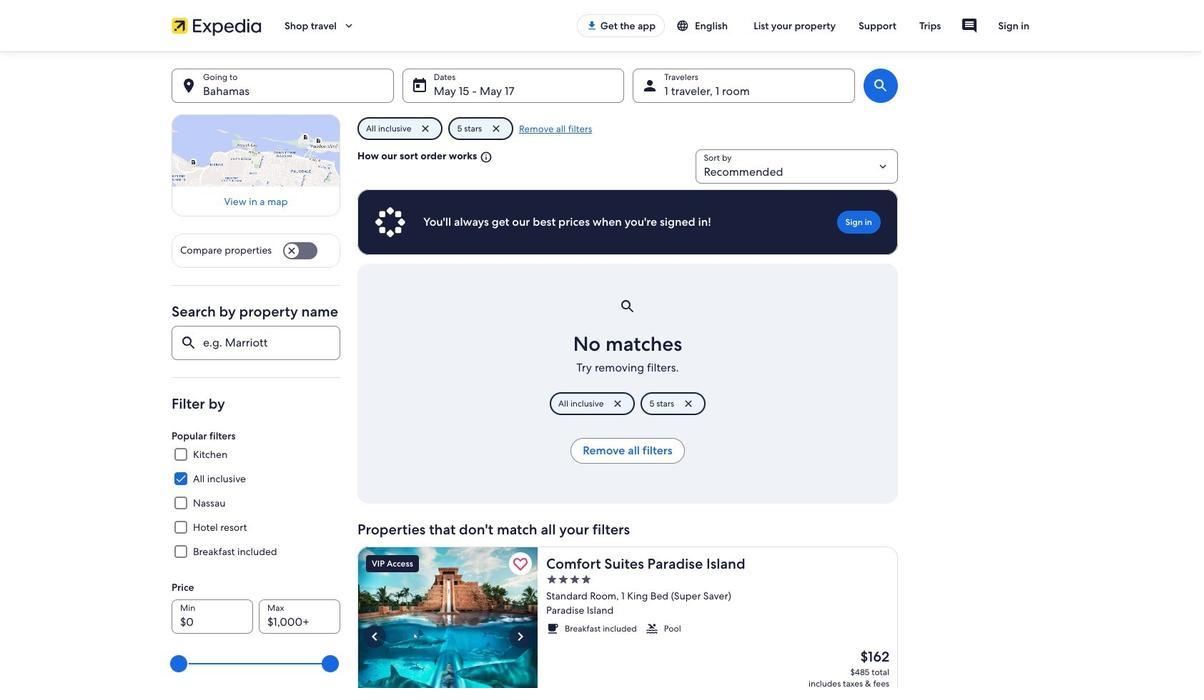 Task type: vqa. For each thing, say whether or not it's contained in the screenshot.
shows
no



Task type: locate. For each thing, give the bounding box(es) containing it.
1 horizontal spatial small image
[[677, 19, 689, 32]]

1 small image from the left
[[546, 623, 559, 636]]

0 horizontal spatial xsmall image
[[558, 574, 569, 586]]

0 vertical spatial small image
[[677, 19, 689, 32]]

water park image
[[358, 547, 538, 689]]

0 horizontal spatial xsmall image
[[546, 574, 558, 586]]

xsmall image
[[546, 574, 558, 586], [569, 574, 581, 586]]

1 horizontal spatial small image
[[646, 623, 658, 636]]

$1,000 and above, Maximum, Price range field
[[180, 649, 332, 680]]

expedia logo image
[[172, 16, 262, 36]]

xsmall image
[[558, 574, 569, 586], [581, 574, 592, 586]]

1 horizontal spatial xsmall image
[[569, 574, 581, 586]]

small image
[[677, 19, 689, 32], [477, 151, 493, 163]]

download the app button image
[[586, 20, 598, 31]]

0 horizontal spatial small image
[[546, 623, 559, 636]]

1 horizontal spatial xsmall image
[[581, 574, 592, 586]]

$0, Minimum, Price text field
[[172, 600, 253, 634]]

small image
[[546, 623, 559, 636], [646, 623, 658, 636]]

2 small image from the left
[[646, 623, 658, 636]]

1 xsmall image from the left
[[546, 574, 558, 586]]

2 xsmall image from the left
[[581, 574, 592, 586]]

2 xsmall image from the left
[[569, 574, 581, 586]]

1 vertical spatial small image
[[477, 151, 493, 163]]

show next image for comfort suites paradise island image
[[512, 629, 529, 646]]



Task type: describe. For each thing, give the bounding box(es) containing it.
$1,000 and above, Maximum, Price text field
[[259, 600, 340, 634]]

0 horizontal spatial small image
[[477, 151, 493, 163]]

static map image image
[[172, 114, 340, 187]]

1 xsmall image from the left
[[558, 574, 569, 586]]

communication center icon image
[[961, 17, 978, 34]]

show previous image for comfort suites paradise island image
[[366, 629, 383, 646]]

trailing image
[[343, 19, 355, 32]]

search image
[[872, 77, 890, 94]]

$0, Minimum, Price range field
[[180, 649, 332, 680]]



